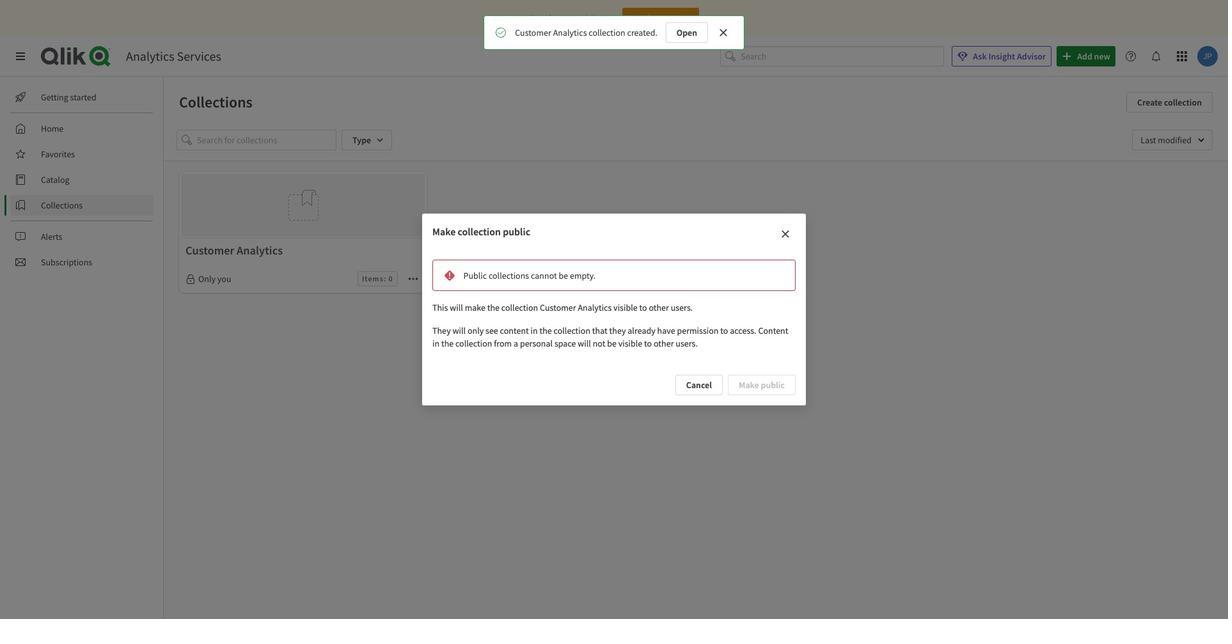 Task type: locate. For each thing, give the bounding box(es) containing it.
will left only
[[453, 325, 466, 336]]

the
[[487, 302, 500, 313], [540, 325, 552, 336], [441, 338, 454, 349]]

collection inside alert
[[589, 27, 625, 38]]

1 vertical spatial will
[[453, 325, 466, 336]]

users.
[[671, 302, 693, 313], [676, 338, 698, 349]]

started
[[70, 91, 96, 103]]

will
[[450, 302, 463, 313], [453, 325, 466, 336], [578, 338, 591, 349]]

other up have
[[649, 302, 669, 313]]

0 vertical spatial other
[[649, 302, 669, 313]]

0 vertical spatial the
[[487, 302, 500, 313]]

1 vertical spatial to
[[720, 325, 728, 336]]

in
[[531, 325, 538, 336], [432, 338, 440, 349]]

other
[[649, 302, 669, 313], [654, 338, 674, 349]]

analytics
[[553, 27, 587, 38], [126, 48, 174, 64], [237, 243, 283, 258], [578, 302, 612, 313]]

collections
[[179, 92, 253, 112], [41, 200, 83, 211]]

analytics inside make collection public dialog
[[578, 302, 612, 313]]

activate now!
[[635, 12, 687, 24]]

subscriptions link
[[10, 252, 154, 272]]

the right make
[[487, 302, 500, 313]]

1 horizontal spatial the
[[487, 302, 500, 313]]

content
[[500, 325, 529, 336]]

collection right make
[[458, 225, 501, 238]]

visible up they
[[613, 302, 638, 313]]

visible
[[613, 302, 638, 313], [618, 338, 642, 349]]

you
[[217, 273, 231, 285]]

filters region
[[164, 120, 1228, 161]]

home link
[[10, 118, 154, 139]]

analytics inside alert
[[553, 27, 587, 38]]

be inside alert
[[559, 270, 568, 281]]

users. inside they will only see content in the collection that they already have permission to access. content in the collection from a personal space will not be visible to other users.
[[676, 338, 698, 349]]

public collections cannot be empty. alert
[[432, 260, 796, 291]]

in up personal
[[531, 325, 538, 336]]

activate
[[635, 12, 666, 24]]

navigation pane element
[[0, 82, 163, 278]]

1 vertical spatial other
[[654, 338, 674, 349]]

items: 0
[[362, 274, 393, 284]]

collection inside button
[[1164, 97, 1202, 108]]

be
[[559, 270, 568, 281], [607, 338, 617, 349]]

alert
[[484, 15, 745, 50]]

collection
[[589, 27, 625, 38], [1164, 97, 1202, 108], [458, 225, 501, 238], [501, 302, 538, 313], [554, 325, 590, 336], [455, 338, 492, 349]]

customer inside alert
[[515, 27, 551, 38]]

1 vertical spatial in
[[432, 338, 440, 349]]

remaining:
[[566, 12, 606, 24]]

0 vertical spatial will
[[450, 302, 463, 313]]

they will only see content in the collection that they already have permission to access. content in the collection from a personal space will not be visible to other users.
[[432, 325, 788, 349]]

1 horizontal spatial collections
[[179, 92, 253, 112]]

0 horizontal spatial the
[[441, 338, 454, 349]]

customer inside make collection public dialog
[[540, 302, 576, 313]]

collections down catalog
[[41, 200, 83, 211]]

other down have
[[654, 338, 674, 349]]

0 horizontal spatial be
[[559, 270, 568, 281]]

1 vertical spatial be
[[607, 338, 617, 349]]

this
[[432, 302, 448, 313]]

open button
[[666, 22, 708, 43]]

users. up have
[[671, 302, 693, 313]]

public collections cannot be empty.
[[463, 270, 596, 281]]

now!
[[668, 12, 687, 24]]

customer down the free
[[515, 27, 551, 38]]

open
[[677, 27, 697, 38]]

collections inside collections link
[[41, 200, 83, 211]]

users. down permission
[[676, 338, 698, 349]]

collection right "create"
[[1164, 97, 1202, 108]]

will right this
[[450, 302, 463, 313]]

a
[[514, 338, 518, 349]]

the up personal
[[540, 325, 552, 336]]

0 vertical spatial visible
[[613, 302, 638, 313]]

0 horizontal spatial collections
[[41, 200, 83, 211]]

cancel button
[[675, 375, 723, 395]]

getting
[[41, 91, 68, 103]]

1 vertical spatial the
[[540, 325, 552, 336]]

1 vertical spatial collections
[[41, 200, 83, 211]]

1 vertical spatial customer
[[185, 243, 234, 258]]

will left not
[[578, 338, 591, 349]]

2 vertical spatial will
[[578, 338, 591, 349]]

to down "already"
[[644, 338, 652, 349]]

0 vertical spatial in
[[531, 325, 538, 336]]

2 vertical spatial the
[[441, 338, 454, 349]]

customer up only
[[185, 243, 234, 258]]

public
[[503, 225, 530, 238]]

ask insight advisor
[[973, 51, 1046, 62]]

collection down 3 on the left top
[[589, 27, 625, 38]]

to
[[639, 302, 647, 313], [720, 325, 728, 336], [644, 338, 652, 349]]

0 vertical spatial be
[[559, 270, 568, 281]]

in down 'they' at bottom
[[432, 338, 440, 349]]

content
[[758, 325, 788, 336]]

create collection
[[1137, 97, 1202, 108]]

to up "already"
[[639, 302, 647, 313]]

0
[[389, 274, 393, 284]]

to left access.
[[720, 325, 728, 336]]

items:
[[362, 274, 386, 284]]

0 horizontal spatial in
[[432, 338, 440, 349]]

have
[[657, 325, 675, 336]]

be left "empty."
[[559, 270, 568, 281]]

be right not
[[607, 338, 617, 349]]

cannot
[[531, 270, 557, 281]]

2 vertical spatial customer
[[540, 302, 576, 313]]

make collection public
[[432, 225, 530, 238]]

subscriptions
[[41, 256, 92, 268]]

1 vertical spatial visible
[[618, 338, 642, 349]]

be inside they will only see content in the collection that they already have permission to access. content in the collection from a personal space will not be visible to other users.
[[607, 338, 617, 349]]

ask
[[973, 51, 987, 62]]

2 horizontal spatial the
[[540, 325, 552, 336]]

the down 'they' at bottom
[[441, 338, 454, 349]]

customer down cannot
[[540, 302, 576, 313]]

collections down services
[[179, 92, 253, 112]]

1 horizontal spatial be
[[607, 338, 617, 349]]

activate now! link
[[623, 8, 699, 28]]

customer for customer analytics
[[185, 243, 234, 258]]

1 vertical spatial users.
[[676, 338, 698, 349]]

visible down "already"
[[618, 338, 642, 349]]

customer
[[515, 27, 551, 38], [185, 243, 234, 258], [540, 302, 576, 313]]

0 vertical spatial customer
[[515, 27, 551, 38]]



Task type: describe. For each thing, give the bounding box(es) containing it.
collection up space
[[554, 325, 590, 336]]

analytics services element
[[126, 48, 221, 64]]

will for this
[[450, 302, 463, 313]]

close sidebar menu image
[[15, 51, 26, 61]]

collection up content
[[501, 302, 538, 313]]

cancel
[[686, 379, 712, 391]]

see
[[486, 325, 498, 336]]

2 vertical spatial to
[[644, 338, 652, 349]]

visible inside they will only see content in the collection that they already have permission to access. content in the collection from a personal space will not be visible to other users.
[[618, 338, 642, 349]]

getting started
[[41, 91, 96, 103]]

only you
[[198, 273, 231, 285]]

catalog link
[[10, 170, 154, 190]]

customer analytics
[[185, 243, 283, 258]]

access.
[[730, 325, 756, 336]]

public
[[463, 270, 487, 281]]

close image
[[780, 229, 791, 239]]

collection down only
[[455, 338, 492, 349]]

already
[[628, 325, 655, 336]]

services
[[177, 48, 221, 64]]

they
[[432, 325, 451, 336]]

3
[[608, 12, 612, 24]]

1 horizontal spatial in
[[531, 325, 538, 336]]

only
[[468, 325, 484, 336]]

empty.
[[570, 270, 596, 281]]

ask insight advisor button
[[952, 46, 1052, 67]]

only
[[198, 273, 216, 285]]

advisor
[[1017, 51, 1046, 62]]

make
[[432, 225, 456, 238]]

0 vertical spatial users.
[[671, 302, 693, 313]]

customer analytics  collection created.
[[515, 27, 658, 38]]

collections
[[489, 270, 529, 281]]

home
[[41, 123, 64, 134]]

collections link
[[10, 195, 154, 216]]

searchbar element
[[720, 46, 944, 67]]

they
[[609, 325, 626, 336]]

getting started link
[[10, 87, 154, 107]]

create collection button
[[1126, 92, 1213, 113]]

alerts
[[41, 231, 62, 242]]

Search text field
[[741, 46, 944, 67]]

create
[[1137, 97, 1162, 108]]

alerts link
[[10, 226, 154, 247]]

analytics services
[[126, 48, 221, 64]]

favorites
[[41, 148, 75, 160]]

0 vertical spatial collections
[[179, 92, 253, 112]]

will for they
[[453, 325, 466, 336]]

days
[[547, 12, 564, 24]]

free days remaining: 3
[[529, 12, 612, 24]]

alert containing customer analytics  collection created.
[[484, 15, 745, 50]]

0 vertical spatial to
[[639, 302, 647, 313]]

make collection public dialog
[[422, 214, 806, 406]]

favorites link
[[10, 144, 154, 164]]

other inside they will only see content in the collection that they already have permission to access. content in the collection from a personal space will not be visible to other users.
[[654, 338, 674, 349]]

personal
[[520, 338, 553, 349]]

from
[[494, 338, 512, 349]]

insight
[[989, 51, 1015, 62]]

created.
[[627, 27, 658, 38]]

customer for customer analytics  collection created.
[[515, 27, 551, 38]]

permission
[[677, 325, 719, 336]]

make
[[465, 302, 485, 313]]

Search for collections text field
[[197, 130, 336, 150]]

free
[[529, 12, 545, 24]]

this will make the collection customer analytics  visible to other users.
[[432, 302, 693, 313]]

not
[[593, 338, 605, 349]]

space
[[555, 338, 576, 349]]

catalog
[[41, 174, 69, 185]]

last modified image
[[1132, 130, 1213, 150]]

that
[[592, 325, 608, 336]]



Task type: vqa. For each thing, say whether or not it's contained in the screenshot.
Customer Analytics  collection created. Customer
yes



